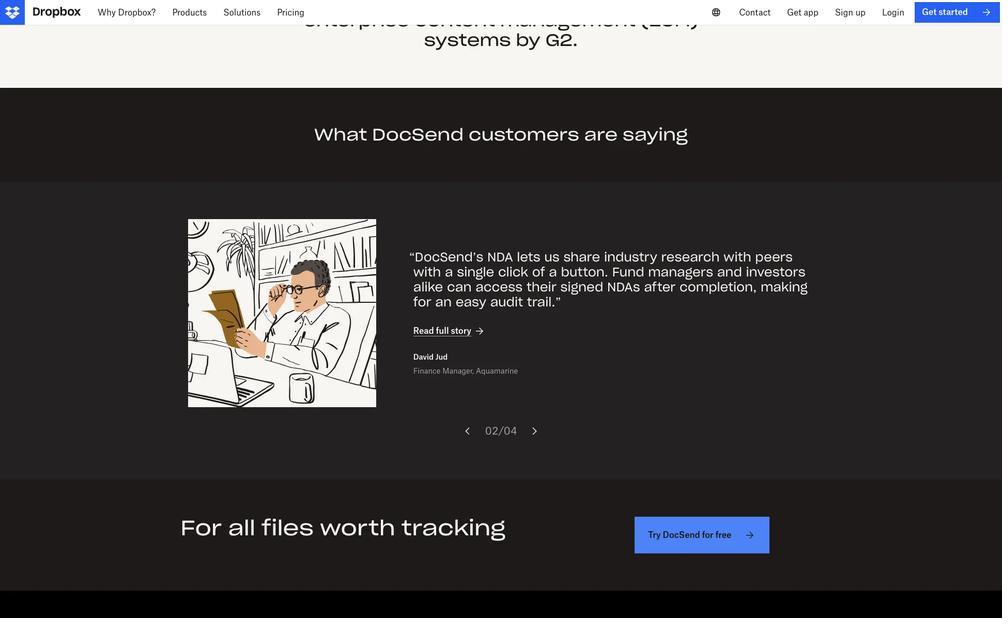 Task type: vqa. For each thing, say whether or not it's contained in the screenshot.
pm associated with 04-Layers_LM-4K.png
no



Task type: locate. For each thing, give the bounding box(es) containing it.
for inside "docsend's nda lets us share industry research with peers with a single click of a button. fund managers and investors alike can access their signed ndas after completion, making for an easy audit trail."
[[414, 294, 432, 310]]

1 vertical spatial for
[[702, 530, 714, 540]]

a up g2. on the top of the page
[[558, 0, 571, 11]]

a right of
[[549, 264, 557, 280]]

managers
[[649, 264, 714, 280]]

for left an
[[414, 294, 432, 310]]

david
[[414, 352, 434, 361]]

share
[[564, 249, 600, 265]]

a inside docsend was named a leader in enterprise content management (ecm) systems by g2.
[[558, 0, 571, 11]]

enterprise
[[304, 10, 410, 31]]

0 vertical spatial for
[[414, 294, 432, 310]]

1 horizontal spatial with
[[724, 249, 752, 265]]

and
[[718, 264, 742, 280]]

full
[[436, 326, 449, 336]]

with up completion,
[[724, 249, 752, 265]]

why dropbox? button
[[89, 0, 164, 25]]

1 horizontal spatial get
[[922, 7, 937, 17]]

get started
[[922, 7, 968, 17]]

get left app
[[788, 7, 802, 18]]

pricing
[[277, 7, 305, 18]]

david jud
[[414, 352, 448, 361]]

why dropbox?
[[98, 7, 156, 18]]

dropbox?
[[118, 7, 156, 18]]

aquamarine
[[476, 367, 518, 376]]

get inside popup button
[[788, 7, 802, 18]]

sign up
[[835, 7, 866, 18]]

investors
[[746, 264, 806, 280]]

industry
[[604, 249, 658, 265]]

products button
[[164, 0, 215, 25]]

finance manager, aquamarine
[[414, 367, 518, 376]]

get left started
[[922, 7, 937, 17]]

access
[[476, 279, 523, 295]]

login link
[[874, 0, 913, 25]]

peers
[[756, 249, 793, 265]]

with up an
[[414, 264, 441, 280]]

2 vertical spatial docsend
[[663, 530, 700, 540]]

a
[[558, 0, 571, 11], [445, 264, 453, 280], [549, 264, 557, 280]]

for
[[414, 294, 432, 310], [702, 530, 714, 540]]

for left free
[[702, 530, 714, 540]]

up
[[856, 7, 866, 18]]

docsend
[[340, 0, 431, 11], [372, 124, 464, 145], [663, 530, 700, 540]]

1 horizontal spatial a
[[549, 264, 557, 280]]

what docsend customers are saying
[[314, 124, 688, 145]]

login
[[883, 7, 905, 18]]

a right the alike
[[445, 264, 453, 280]]

get started link
[[915, 2, 1001, 23]]

fund
[[613, 264, 645, 280]]

0 horizontal spatial get
[[788, 7, 802, 18]]

contact button
[[731, 0, 779, 25]]

all
[[228, 515, 255, 541]]

with
[[724, 249, 752, 265], [414, 264, 441, 280]]

story
[[451, 326, 472, 336]]

started
[[939, 7, 968, 17]]

2 horizontal spatial a
[[558, 0, 571, 11]]

1 vertical spatial docsend
[[372, 124, 464, 145]]

get
[[922, 7, 937, 17], [788, 7, 802, 18]]

us
[[545, 249, 560, 265]]

for inside the try docsend for free link
[[702, 530, 714, 540]]

of
[[532, 264, 545, 280]]

free
[[716, 530, 732, 540]]

signed
[[561, 279, 604, 295]]

ndas
[[608, 279, 640, 295]]

sign
[[835, 7, 854, 18]]

jud
[[436, 352, 448, 361]]

an illustration of a man at a desk reading a set of papers image
[[188, 219, 376, 408]]

1 horizontal spatial for
[[702, 530, 714, 540]]

g2.
[[546, 30, 578, 51]]

0 horizontal spatial for
[[414, 294, 432, 310]]

0 vertical spatial docsend
[[340, 0, 431, 11]]

systems
[[424, 30, 511, 51]]

get for get app
[[788, 7, 802, 18]]



Task type: describe. For each thing, give the bounding box(es) containing it.
research
[[662, 249, 720, 265]]

docsend inside docsend was named a leader in enterprise content management (ecm) systems by g2.
[[340, 0, 431, 11]]

single
[[457, 264, 495, 280]]

(ecm)
[[641, 10, 699, 31]]

app
[[804, 7, 819, 18]]

leader
[[576, 0, 640, 11]]

try docsend for free
[[648, 530, 732, 540]]

can
[[447, 279, 472, 295]]

lets
[[517, 249, 541, 265]]

read full story
[[414, 326, 472, 336]]

by
[[516, 30, 541, 51]]

management
[[500, 10, 636, 31]]

solutions
[[224, 7, 261, 18]]

pricing link
[[269, 0, 313, 25]]

after
[[644, 279, 676, 295]]

was
[[436, 0, 477, 11]]

try
[[648, 530, 661, 540]]

easy
[[456, 294, 487, 310]]

get app
[[788, 7, 819, 18]]

for all files worth tracking
[[181, 515, 506, 541]]

get app button
[[779, 0, 827, 25]]

button.
[[561, 264, 609, 280]]

try docsend for free link
[[635, 517, 770, 554]]

completion,
[[680, 279, 757, 295]]

in
[[645, 0, 663, 11]]

click
[[498, 264, 529, 280]]

02/04
[[485, 425, 517, 438]]

sign up link
[[827, 0, 874, 25]]

what
[[314, 124, 367, 145]]

finance
[[414, 367, 441, 376]]

their
[[527, 279, 557, 295]]

content
[[415, 10, 495, 31]]

nda
[[488, 249, 513, 265]]

saying
[[623, 124, 688, 145]]

are
[[585, 124, 618, 145]]

solutions button
[[215, 0, 269, 25]]

tracking
[[402, 515, 506, 541]]

products
[[172, 7, 207, 18]]

files
[[262, 515, 314, 541]]

trail."
[[527, 294, 561, 310]]

why
[[98, 7, 116, 18]]

0 horizontal spatial a
[[445, 264, 453, 280]]

customers
[[469, 124, 580, 145]]

get for get started
[[922, 7, 937, 17]]

audit
[[491, 294, 523, 310]]

docsend for what
[[372, 124, 464, 145]]

named
[[482, 0, 553, 11]]

docsend for try
[[663, 530, 700, 540]]

read full story link
[[414, 325, 486, 338]]

contact
[[739, 7, 771, 18]]

manager,
[[443, 367, 474, 376]]

an
[[436, 294, 452, 310]]

making
[[761, 279, 808, 295]]

"docsend's
[[409, 249, 484, 265]]

worth
[[320, 515, 395, 541]]

for
[[181, 515, 222, 541]]

docsend was named a leader in enterprise content management (ecm) systems by g2.
[[304, 0, 699, 51]]

0 horizontal spatial with
[[414, 264, 441, 280]]

read
[[414, 326, 434, 336]]

alike
[[414, 279, 443, 295]]

"docsend's nda lets us share industry research with peers with a single click of a button. fund managers and investors alike can access their signed ndas after completion, making for an easy audit trail."
[[409, 249, 808, 310]]



